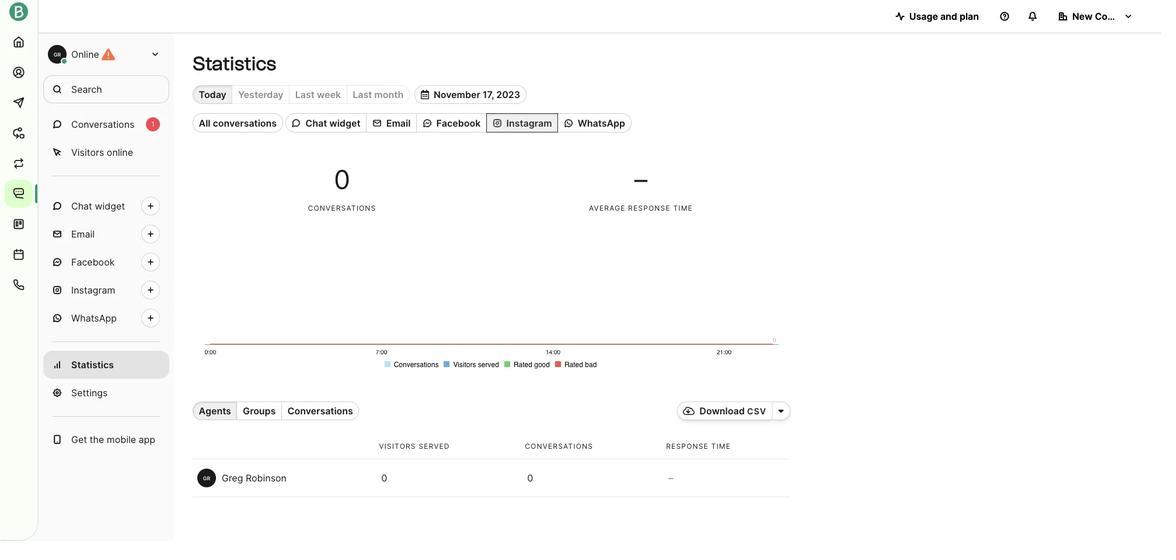 Task type: describe. For each thing, give the bounding box(es) containing it.
0 horizontal spatial widget
[[95, 200, 125, 212]]

search
[[71, 83, 102, 95]]

email button
[[366, 113, 416, 132]]

whatsapp button
[[558, 113, 632, 132]]

online
[[107, 147, 133, 158]]

november
[[434, 89, 480, 101]]

and
[[940, 11, 957, 22]]

new company
[[1073, 11, 1138, 22]]

new
[[1073, 11, 1093, 22]]

instagram button
[[486, 113, 558, 132]]

usage and plan
[[909, 11, 979, 22]]

email inside button
[[386, 117, 411, 129]]

greg robinson
[[222, 473, 287, 484]]

0 horizontal spatial 0
[[334, 164, 350, 195]]

0 vertical spatial conversations
[[71, 119, 135, 130]]

mobile
[[107, 434, 136, 445]]

company
[[1095, 11, 1138, 22]]

1 vertical spatial –
[[669, 473, 673, 484]]

2023
[[496, 89, 520, 101]]

app
[[139, 434, 155, 445]]

response
[[666, 442, 709, 451]]

facebook button
[[416, 113, 486, 132]]

new company button
[[1049, 5, 1143, 28]]

visitors online
[[71, 147, 133, 158]]

settings
[[71, 387, 108, 399]]

17,
[[483, 89, 494, 101]]

today
[[199, 89, 226, 101]]

today button
[[193, 85, 232, 104]]

0 horizontal spatial time
[[673, 204, 693, 212]]

1 vertical spatial time
[[711, 442, 731, 451]]

robinson
[[246, 473, 287, 484]]

statistics link
[[43, 351, 169, 379]]

1 horizontal spatial conversations
[[308, 204, 376, 212]]

1 vertical spatial whatsapp
[[71, 312, 117, 324]]

plan
[[960, 11, 979, 22]]

2 horizontal spatial conversations
[[525, 442, 593, 451]]

facebook inside "button"
[[436, 117, 481, 129]]

all
[[199, 117, 210, 129]]

chat inside button
[[306, 117, 327, 129]]

0 vertical spatial –
[[635, 164, 648, 195]]

1 horizontal spatial 0
[[381, 473, 387, 484]]

visitors online link
[[43, 138, 169, 166]]

email link
[[43, 220, 169, 248]]

average
[[589, 204, 626, 212]]

visitors for visitors served
[[379, 442, 416, 451]]

groups
[[243, 405, 276, 417]]

visitors served
[[379, 442, 450, 451]]

average response time
[[589, 204, 693, 212]]

greg
[[222, 473, 243, 484]]

usage and plan button
[[886, 5, 988, 28]]



Task type: vqa. For each thing, say whether or not it's contained in the screenshot.
1
yes



Task type: locate. For each thing, give the bounding box(es) containing it.
facebook link
[[43, 248, 169, 276]]

–
[[635, 164, 648, 195], [669, 473, 673, 484]]

1 horizontal spatial time
[[711, 442, 731, 451]]

email left the facebook "button" on the left top of the page
[[386, 117, 411, 129]]

whatsapp
[[578, 117, 625, 129], [71, 312, 117, 324]]

widget
[[329, 117, 361, 129], [95, 200, 125, 212]]

0 vertical spatial statistics
[[193, 53, 276, 75]]

gr left greg
[[203, 475, 210, 482]]

conversations inside button
[[288, 405, 353, 417]]

0 vertical spatial email
[[386, 117, 411, 129]]

0 horizontal spatial whatsapp
[[71, 312, 117, 324]]

conversations inside button
[[213, 117, 277, 129]]

0 vertical spatial whatsapp
[[578, 117, 625, 129]]

2 vertical spatial conversations
[[525, 442, 593, 451]]

usage
[[909, 11, 938, 22]]

instagram inside button
[[507, 117, 552, 129]]

widget left email button
[[329, 117, 361, 129]]

gr
[[54, 51, 61, 58], [203, 475, 210, 482]]

0 horizontal spatial conversations
[[71, 119, 135, 130]]

statistics
[[193, 53, 276, 75], [71, 359, 114, 371]]

0 horizontal spatial facebook
[[71, 256, 115, 268]]

chat
[[306, 117, 327, 129], [71, 200, 92, 212]]

0 horizontal spatial conversations
[[213, 117, 277, 129]]

email up 'facebook' link
[[71, 228, 95, 240]]

1 vertical spatial gr
[[203, 475, 210, 482]]

1 vertical spatial conversations
[[308, 204, 376, 212]]

0 vertical spatial time
[[673, 204, 693, 212]]

1 horizontal spatial chat widget
[[306, 117, 361, 129]]

– up average response time
[[635, 164, 648, 195]]

settings link
[[43, 379, 169, 407]]

1 horizontal spatial widget
[[329, 117, 361, 129]]

1 horizontal spatial conversations
[[288, 405, 353, 417]]

1 horizontal spatial facebook
[[436, 117, 481, 129]]

visitors
[[71, 147, 104, 158], [379, 442, 416, 451]]

all conversations
[[199, 117, 277, 129]]

facebook up instagram link
[[71, 256, 115, 268]]

0 vertical spatial chat
[[306, 117, 327, 129]]

0 horizontal spatial email
[[71, 228, 95, 240]]

1 vertical spatial visitors
[[379, 442, 416, 451]]

november 17, 2023 button
[[415, 85, 527, 104]]

groups button
[[237, 402, 281, 421]]

0 vertical spatial conversations
[[213, 117, 277, 129]]

1
[[151, 120, 155, 128]]

get the mobile app link
[[43, 426, 169, 454]]

email
[[386, 117, 411, 129], [71, 228, 95, 240]]

1 horizontal spatial gr
[[203, 475, 210, 482]]

download csv
[[700, 405, 767, 417]]

statistics up settings
[[71, 359, 114, 371]]

response
[[628, 204, 671, 212]]

response time
[[666, 442, 731, 451]]

conversations
[[213, 117, 277, 129], [308, 204, 376, 212]]

1 horizontal spatial –
[[669, 473, 673, 484]]

whatsapp link
[[43, 304, 169, 332]]

1 horizontal spatial statistics
[[193, 53, 276, 75]]

chat widget inside button
[[306, 117, 361, 129]]

visitors for visitors online
[[71, 147, 104, 158]]

1 horizontal spatial instagram
[[507, 117, 552, 129]]

chat widget
[[306, 117, 361, 129], [71, 200, 125, 212]]

1 vertical spatial facebook
[[71, 256, 115, 268]]

0 vertical spatial visitors
[[71, 147, 104, 158]]

widget inside button
[[329, 117, 361, 129]]

conversations button
[[281, 402, 359, 421]]

0 vertical spatial gr
[[54, 51, 61, 58]]

0 horizontal spatial gr
[[54, 51, 61, 58]]

time right response
[[673, 204, 693, 212]]

1 horizontal spatial visitors
[[379, 442, 416, 451]]

get the mobile app
[[71, 434, 155, 445]]

1 vertical spatial widget
[[95, 200, 125, 212]]

instagram
[[507, 117, 552, 129], [71, 284, 115, 296]]

chat widget left email button
[[306, 117, 361, 129]]

0 horizontal spatial chat
[[71, 200, 92, 212]]

whatsapp inside button
[[578, 117, 625, 129]]

0 horizontal spatial instagram
[[71, 284, 115, 296]]

1 vertical spatial conversations
[[288, 405, 353, 417]]

online
[[71, 48, 99, 60]]

agents button
[[193, 402, 237, 421]]

download
[[700, 405, 745, 417]]

1 vertical spatial email
[[71, 228, 95, 240]]

0 vertical spatial widget
[[329, 117, 361, 129]]

0 vertical spatial instagram
[[507, 117, 552, 129]]

1 horizontal spatial email
[[386, 117, 411, 129]]

chat widget up email link
[[71, 200, 125, 212]]

widget up email link
[[95, 200, 125, 212]]

agents
[[199, 405, 231, 417]]

0 horizontal spatial chat widget
[[71, 200, 125, 212]]

chat widget link
[[43, 192, 169, 220]]

conversations
[[71, 119, 135, 130], [288, 405, 353, 417], [525, 442, 593, 451]]

1 horizontal spatial whatsapp
[[578, 117, 625, 129]]

time right "response" at the bottom right of the page
[[711, 442, 731, 451]]

1 horizontal spatial chat
[[306, 117, 327, 129]]

1 vertical spatial statistics
[[71, 359, 114, 371]]

0 vertical spatial chat widget
[[306, 117, 361, 129]]

time
[[673, 204, 693, 212], [711, 442, 731, 451]]

november 17, 2023
[[434, 89, 520, 101]]

instagram link
[[43, 276, 169, 304]]

served
[[419, 442, 450, 451]]

instagram up whatsapp link
[[71, 284, 115, 296]]

gr for greg robinson
[[203, 475, 210, 482]]

facebook
[[436, 117, 481, 129], [71, 256, 115, 268]]

get
[[71, 434, 87, 445]]

0 horizontal spatial visitors
[[71, 147, 104, 158]]

1 vertical spatial chat widget
[[71, 200, 125, 212]]

csv
[[747, 406, 767, 416]]

facebook down november
[[436, 117, 481, 129]]

the
[[90, 434, 104, 445]]

all conversations button
[[193, 113, 283, 132]]

search link
[[43, 75, 169, 103]]

gr for online
[[54, 51, 61, 58]]

1 vertical spatial instagram
[[71, 284, 115, 296]]

1 vertical spatial chat
[[71, 200, 92, 212]]

solo image
[[778, 406, 784, 416]]

0 vertical spatial facebook
[[436, 117, 481, 129]]

2 horizontal spatial 0
[[527, 473, 533, 484]]

visitors left online
[[71, 147, 104, 158]]

chat widget button
[[285, 113, 366, 132]]

instagram down 2023
[[507, 117, 552, 129]]

– down "response" at the bottom right of the page
[[669, 473, 673, 484]]

visitors left served
[[379, 442, 416, 451]]

statistics up today
[[193, 53, 276, 75]]

statistics inside statistics link
[[71, 359, 114, 371]]

0
[[334, 164, 350, 195], [381, 473, 387, 484], [527, 473, 533, 484]]

0 horizontal spatial statistics
[[71, 359, 114, 371]]

0 horizontal spatial –
[[635, 164, 648, 195]]

gr left online
[[54, 51, 61, 58]]



